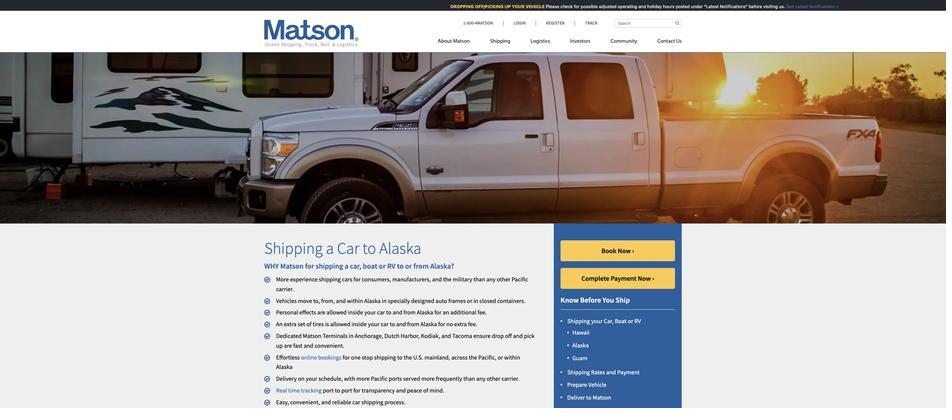 Task type: describe. For each thing, give the bounding box(es) containing it.
manufacturers,
[[393, 276, 431, 283]]

0 vertical spatial from
[[414, 261, 429, 271]]

shipping your car, boat or rv link
[[568, 318, 642, 325]]

800-
[[467, 20, 475, 26]]

military
[[453, 276, 473, 283]]

carrier. for delivery on your schedule, with more pacific ports served more frequently than any other carrier.
[[502, 375, 520, 383]]

car,
[[350, 261, 362, 271]]

track link
[[575, 20, 598, 26]]

pacific inside more experience shipping cars for consumers, manufacturers, and the military than any other pacific carrier.
[[512, 276, 529, 283]]

shipping inside for one stop shipping to the u.s. mainland, across the pacific, or within alaska
[[374, 354, 396, 361]]

investors
[[571, 39, 591, 44]]

or inside for one stop shipping to the u.s. mainland, across the pacific, or within alaska
[[498, 354, 503, 361]]

and up harbor,
[[397, 321, 406, 328]]

Search search field
[[615, 19, 682, 28]]

designed
[[411, 297, 435, 305]]

contact us
[[658, 39, 682, 44]]

and down "no"
[[442, 332, 451, 340]]

time
[[288, 387, 300, 395]]

consumers,
[[362, 276, 391, 283]]

0 vertical spatial allowed
[[327, 309, 347, 317]]

shipping a car to alaska
[[264, 238, 422, 258]]

0 horizontal spatial the
[[404, 354, 412, 361]]

car,
[[604, 318, 614, 325]]

operating
[[613, 4, 633, 9]]

reliable
[[332, 399, 351, 406]]

shipping down transparency
[[362, 399, 384, 406]]

personal effects are allowed inside your car to and from alaska for an additional fee.
[[276, 309, 487, 317]]

1 vertical spatial from
[[404, 309, 416, 317]]

vehicle
[[589, 381, 607, 389]]

prepare vehicle
[[568, 381, 607, 389]]

book now ›
[[602, 247, 635, 255]]

online
[[301, 354, 317, 361]]

dropping off/picking up your vehicle please check for possible adjusted operating and holiday hours posted under "latest notifications" before visiting us. see latest notifications.>
[[446, 4, 835, 9]]

easy,
[[276, 399, 289, 406]]

truck and trailer at sunset after shipping car to alaska by matson. image
[[0, 42, 947, 224]]

shipping for shipping
[[490, 39, 511, 44]]

rates
[[592, 368, 606, 376]]

convenient,
[[290, 399, 320, 406]]

matson inside know before you ship section
[[593, 394, 612, 402]]

1 extra from the left
[[284, 321, 297, 328]]

real time tracking link
[[276, 387, 322, 395]]

in inside dedicated matson terminals in anchorage, dutch harbor, kodiak, and tacoma ensure drop off and pick up are fast and convenient.
[[349, 332, 354, 340]]

hawaii
[[573, 329, 590, 337]]

tacoma
[[453, 332, 473, 340]]

served
[[403, 375, 420, 383]]

1 vertical spatial allowed
[[331, 321, 351, 328]]

1 horizontal spatial a
[[345, 261, 349, 271]]

you
[[603, 296, 615, 305]]

matson for why
[[281, 261, 304, 271]]

to inside for one stop shipping to the u.s. mainland, across the pacific, or within alaska
[[397, 354, 403, 361]]

u.s.
[[414, 354, 424, 361]]

shipping down shipping a car to alaska
[[316, 261, 343, 271]]

peace
[[407, 387, 422, 395]]

book now › link
[[561, 241, 676, 261]]

for one stop shipping to the u.s. mainland, across the pacific, or within alaska
[[276, 354, 521, 371]]

alaska up manufacturers,
[[380, 238, 422, 258]]

alaska up 'kodiak,'
[[421, 321, 437, 328]]

other inside more experience shipping cars for consumers, manufacturers, and the military than any other pacific carrier.
[[497, 276, 511, 283]]

shipping inside more experience shipping cars for consumers, manufacturers, and the military than any other pacific carrier.
[[319, 276, 341, 283]]

alaska up personal effects are allowed inside your car to and from alaska for an additional fee.
[[364, 297, 381, 305]]

and left reliable
[[321, 399, 331, 406]]

notifications"
[[715, 4, 743, 9]]

to down the specially on the left
[[386, 309, 392, 317]]

auto
[[436, 297, 447, 305]]

pick
[[524, 332, 535, 340]]

rv inside know before you ship section
[[635, 318, 642, 325]]

off/picking
[[470, 4, 499, 9]]

and down delivery on your schedule, with more pacific ports served more frequently than any other carrier.
[[396, 387, 406, 395]]

to up the dutch
[[390, 321, 395, 328]]

vehicles move to, from, and within alaska in specially designed auto frames or in closed containers.
[[276, 297, 526, 305]]

delivery
[[276, 375, 297, 383]]

and right off
[[513, 332, 523, 340]]

matson for about
[[453, 39, 470, 44]]

1 vertical spatial other
[[487, 375, 501, 383]]

delivery on your schedule, with more pacific ports served more frequently than any other carrier.
[[276, 375, 520, 383]]

notifications.>
[[805, 4, 835, 9]]

bookings
[[318, 354, 342, 361]]

an extra set of tires is allowed inside your car to and from alaska for no extra fee.
[[276, 321, 478, 328]]

see latest notifications.> link
[[781, 4, 835, 9]]

your
[[507, 4, 520, 9]]

deliver
[[568, 394, 585, 402]]

effortless
[[276, 354, 300, 361]]

tires
[[313, 321, 324, 328]]

and left holiday
[[634, 4, 641, 9]]

shipping for shipping your car, boat or rv
[[568, 318, 590, 325]]

prepare vehicle link
[[568, 381, 607, 389]]

real time tracking port to port for transparency and peace of mind.
[[276, 387, 445, 395]]

us
[[677, 39, 682, 44]]

1 vertical spatial inside
[[352, 321, 367, 328]]

and right fast
[[304, 342, 314, 350]]

about
[[438, 39, 452, 44]]

0 vertical spatial rv
[[387, 261, 396, 271]]

register
[[546, 20, 565, 26]]

now › inside complete payment now › link
[[638, 274, 655, 283]]

schedule,
[[319, 375, 343, 383]]

"latest
[[700, 4, 714, 9]]

off
[[505, 332, 512, 340]]

book
[[602, 247, 617, 255]]

cars
[[342, 276, 353, 283]]

for left "no"
[[439, 321, 446, 328]]

1 vertical spatial payment
[[618, 368, 640, 376]]

now › inside the book now › link
[[618, 247, 635, 255]]

visiting
[[759, 4, 773, 9]]

0 vertical spatial car
[[377, 309, 385, 317]]

2 horizontal spatial the
[[469, 354, 478, 361]]

1-
[[464, 20, 467, 26]]

0 vertical spatial inside
[[348, 309, 363, 317]]

set
[[298, 321, 305, 328]]

containers.
[[498, 297, 526, 305]]

1 vertical spatial car
[[381, 321, 389, 328]]

shipping for shipping rates and payment
[[568, 368, 590, 376]]

shipping for shipping a car to alaska
[[264, 238, 323, 258]]

frequently
[[436, 375, 463, 383]]

latest
[[791, 4, 804, 9]]

pacific,
[[479, 354, 497, 361]]

1 horizontal spatial are
[[318, 309, 326, 317]]

shipping your car, boat or rv
[[568, 318, 642, 325]]

search image
[[676, 21, 680, 25]]

boat
[[363, 261, 378, 271]]

and right the from,
[[336, 297, 346, 305]]

terminals
[[323, 332, 348, 340]]

move
[[298, 297, 312, 305]]

register link
[[536, 20, 575, 26]]

contact
[[658, 39, 676, 44]]

the inside more experience shipping cars for consumers, manufacturers, and the military than any other pacific carrier.
[[443, 276, 452, 283]]

4matson
[[475, 20, 493, 26]]

2 vertical spatial car
[[353, 399, 361, 406]]

your inside know before you ship section
[[592, 318, 603, 325]]

your right on
[[306, 375, 318, 383]]

effortless online bookings
[[276, 354, 342, 361]]

hours
[[658, 4, 670, 9]]

or inside section
[[628, 318, 634, 325]]



Task type: vqa. For each thing, say whether or not it's contained in the screenshot.
South Pacific link
no



Task type: locate. For each thing, give the bounding box(es) containing it.
other
[[497, 276, 511, 283], [487, 375, 501, 383]]

carrier. for more experience shipping cars for consumers, manufacturers, and the military than any other pacific carrier.
[[276, 285, 294, 293]]

are inside dedicated matson terminals in anchorage, dutch harbor, kodiak, and tacoma ensure drop off and pick up are fast and convenient.
[[284, 342, 292, 350]]

up
[[500, 4, 506, 9]]

1 vertical spatial than
[[464, 375, 475, 383]]

2 more from the left
[[422, 375, 435, 383]]

alaska inside for one stop shipping to the u.s. mainland, across the pacific, or within alaska
[[276, 363, 293, 371]]

matson right about
[[453, 39, 470, 44]]

top menu navigation
[[438, 35, 682, 49]]

more
[[276, 276, 289, 283]]

ensure
[[474, 332, 491, 340]]

shipping up why
[[264, 238, 323, 258]]

2 extra from the left
[[455, 321, 467, 328]]

see
[[782, 4, 790, 9]]

dutch
[[385, 332, 400, 340]]

logistics link
[[521, 35, 561, 49]]

specially
[[388, 297, 410, 305]]

from up harbor,
[[408, 321, 420, 328]]

0 horizontal spatial port
[[323, 387, 334, 395]]

more up real time tracking port to port for transparency and peace of mind. on the bottom left
[[357, 375, 370, 383]]

now ›
[[618, 247, 635, 255], [638, 274, 655, 283]]

other down pacific,
[[487, 375, 501, 383]]

0 horizontal spatial fee.
[[468, 321, 478, 328]]

1 vertical spatial within
[[505, 354, 521, 361]]

car
[[337, 238, 360, 258]]

any inside more experience shipping cars for consumers, manufacturers, and the military than any other pacific carrier.
[[487, 276, 496, 283]]

of right set
[[307, 321, 312, 328]]

one
[[351, 354, 361, 361]]

online bookings link
[[301, 354, 342, 361]]

in left closed
[[474, 297, 479, 305]]

0 horizontal spatial within
[[347, 297, 363, 305]]

dedicated
[[276, 332, 302, 340]]

0 vertical spatial now ›
[[618, 247, 635, 255]]

from down vehicles move to, from, and within alaska in specially designed auto frames or in closed containers.
[[404, 309, 416, 317]]

payment up ship
[[611, 274, 637, 283]]

alaska down effortless
[[276, 363, 293, 371]]

mind.
[[430, 387, 445, 395]]

complete payment now › link
[[561, 268, 676, 289]]

0 horizontal spatial any
[[477, 375, 486, 383]]

ports
[[389, 375, 402, 383]]

to up boat
[[363, 238, 376, 258]]

for inside for one stop shipping to the u.s. mainland, across the pacific, or within alaska
[[343, 354, 350, 361]]

shipping up prepare
[[568, 368, 590, 376]]

prepare
[[568, 381, 588, 389]]

and right rates
[[607, 368, 616, 376]]

shipping up hawaii
[[568, 318, 590, 325]]

0 horizontal spatial extra
[[284, 321, 297, 328]]

in right the 'terminals'
[[349, 332, 354, 340]]

alaska down designed
[[417, 309, 434, 317]]

complete
[[582, 274, 610, 283]]

fee. down closed
[[478, 309, 487, 317]]

know before you ship section
[[546, 224, 691, 408]]

carrier.
[[276, 285, 294, 293], [502, 375, 520, 383]]

a left car
[[326, 238, 334, 258]]

anchorage,
[[355, 332, 384, 340]]

across
[[452, 354, 468, 361]]

your up anchorage,
[[368, 321, 380, 328]]

1 horizontal spatial within
[[505, 354, 521, 361]]

in up personal effects are allowed inside your car to and from alaska for an additional fee.
[[382, 297, 387, 305]]

guam
[[573, 354, 588, 362]]

is
[[325, 321, 329, 328]]

than inside more experience shipping cars for consumers, manufacturers, and the military than any other pacific carrier.
[[474, 276, 486, 283]]

the
[[443, 276, 452, 283], [404, 354, 412, 361], [469, 354, 478, 361]]

1 vertical spatial any
[[477, 375, 486, 383]]

for down with
[[354, 387, 361, 395]]

to up manufacturers,
[[397, 261, 404, 271]]

car down real time tracking port to port for transparency and peace of mind. on the bottom left
[[353, 399, 361, 406]]

inside up "an extra set of tires is allowed inside your car to and from alaska for no extra fee."
[[348, 309, 363, 317]]

2 port from the left
[[342, 387, 352, 395]]

adjusted
[[594, 4, 612, 9]]

pacific up transparency
[[371, 375, 388, 383]]

1 horizontal spatial in
[[382, 297, 387, 305]]

shipping down 4matson
[[490, 39, 511, 44]]

community link
[[601, 35, 648, 49]]

for left an
[[435, 309, 442, 317]]

shipping
[[316, 261, 343, 271], [319, 276, 341, 283], [374, 354, 396, 361], [362, 399, 384, 406]]

1 horizontal spatial the
[[443, 276, 452, 283]]

for up experience on the left of the page
[[305, 261, 314, 271]]

dedicated matson terminals in anchorage, dutch harbor, kodiak, and tacoma ensure drop off and pick up are fast and convenient.
[[276, 332, 535, 350]]

0 horizontal spatial now ›
[[618, 247, 635, 255]]

for right the check
[[569, 4, 575, 9]]

than right frequently
[[464, 375, 475, 383]]

login link
[[504, 20, 536, 26]]

know
[[561, 296, 579, 305]]

matson down tires at left
[[303, 332, 322, 340]]

for left one
[[343, 354, 350, 361]]

1-800-4matson
[[464, 20, 493, 26]]

0 horizontal spatial carrier.
[[276, 285, 294, 293]]

0 horizontal spatial a
[[326, 238, 334, 258]]

than right 'military'
[[474, 276, 486, 283]]

to right deliver on the bottom of page
[[587, 394, 592, 402]]

up
[[276, 342, 283, 350]]

any down pacific,
[[477, 375, 486, 383]]

0 vertical spatial other
[[497, 276, 511, 283]]

0 vertical spatial than
[[474, 276, 486, 283]]

0 horizontal spatial in
[[349, 332, 354, 340]]

please
[[541, 4, 555, 9]]

kodiak,
[[421, 332, 440, 340]]

blue matson logo with ocean, shipping, truck, rail and logistics written beneath it. image
[[264, 20, 359, 48]]

alaska down hawaii
[[573, 342, 589, 349]]

an
[[443, 309, 450, 317]]

track
[[586, 20, 598, 26]]

matson inside dedicated matson terminals in anchorage, dutch harbor, kodiak, and tacoma ensure drop off and pick up are fast and convenient.
[[303, 332, 322, 340]]

2 horizontal spatial in
[[474, 297, 479, 305]]

pacific
[[512, 276, 529, 283], [371, 375, 388, 383]]

any up closed
[[487, 276, 496, 283]]

allowed down the from,
[[327, 309, 347, 317]]

1 vertical spatial are
[[284, 342, 292, 350]]

1 vertical spatial now ›
[[638, 274, 655, 283]]

other up the containers.
[[497, 276, 511, 283]]

more up mind.
[[422, 375, 435, 383]]

transparency
[[362, 387, 395, 395]]

fee. up ensure
[[468, 321, 478, 328]]

tracking
[[301, 387, 322, 395]]

payment right rates
[[618, 368, 640, 376]]

alaska inside know before you ship section
[[573, 342, 589, 349]]

us.
[[775, 4, 781, 9]]

your left car,
[[592, 318, 603, 325]]

to up easy, convenient, and reliable car shipping process.
[[335, 387, 340, 395]]

0 vertical spatial payment
[[611, 274, 637, 283]]

1 horizontal spatial fee.
[[478, 309, 487, 317]]

personal
[[276, 309, 298, 317]]

1 horizontal spatial now ›
[[638, 274, 655, 283]]

1 vertical spatial rv
[[635, 318, 642, 325]]

0 vertical spatial pacific
[[512, 276, 529, 283]]

know before you ship
[[561, 296, 630, 305]]

under
[[687, 4, 698, 9]]

are up tires at left
[[318, 309, 326, 317]]

to down dedicated matson terminals in anchorage, dutch harbor, kodiak, and tacoma ensure drop off and pick up are fast and convenient.
[[397, 354, 403, 361]]

1 horizontal spatial extra
[[455, 321, 467, 328]]

before
[[581, 296, 602, 305]]

0 vertical spatial carrier.
[[276, 285, 294, 293]]

of left mind.
[[424, 387, 429, 395]]

your
[[365, 309, 376, 317], [592, 318, 603, 325], [368, 321, 380, 328], [306, 375, 318, 383]]

within down off
[[505, 354, 521, 361]]

matson for dedicated
[[303, 332, 322, 340]]

1 horizontal spatial port
[[342, 387, 352, 395]]

to inside know before you ship section
[[587, 394, 592, 402]]

1 vertical spatial carrier.
[[502, 375, 520, 383]]

0 horizontal spatial of
[[307, 321, 312, 328]]

1 horizontal spatial pacific
[[512, 276, 529, 283]]

inside up anchorage,
[[352, 321, 367, 328]]

about matson link
[[438, 35, 480, 49]]

shipping right stop
[[374, 354, 396, 361]]

before
[[744, 4, 758, 9]]

0 horizontal spatial more
[[357, 375, 370, 383]]

and inside more experience shipping cars for consumers, manufacturers, and the military than any other pacific carrier.
[[432, 276, 442, 283]]

extra right "no"
[[455, 321, 467, 328]]

real
[[276, 387, 287, 395]]

additional
[[451, 309, 477, 317]]

0 vertical spatial a
[[326, 238, 334, 258]]

your up "an extra set of tires is allowed inside your car to and from alaska for no extra fee."
[[365, 309, 376, 317]]

process.
[[385, 399, 406, 406]]

0 vertical spatial of
[[307, 321, 312, 328]]

drop
[[492, 332, 504, 340]]

guam link
[[573, 354, 588, 362]]

2 vertical spatial from
[[408, 321, 420, 328]]

and down alaska?
[[432, 276, 442, 283]]

1 port from the left
[[323, 387, 334, 395]]

the right across
[[469, 354, 478, 361]]

extra right an
[[284, 321, 297, 328]]

check
[[556, 4, 568, 9]]

alaska?
[[431, 261, 454, 271]]

matson down vehicle
[[593, 394, 612, 402]]

are right the up
[[284, 342, 292, 350]]

1 horizontal spatial rv
[[635, 318, 642, 325]]

1 horizontal spatial of
[[424, 387, 429, 395]]

shipping left cars
[[319, 276, 341, 283]]

rv
[[387, 261, 396, 271], [635, 318, 642, 325]]

1 horizontal spatial any
[[487, 276, 496, 283]]

vehicle
[[521, 4, 540, 9]]

the down alaska?
[[443, 276, 452, 283]]

matson inside top menu navigation
[[453, 39, 470, 44]]

1 more from the left
[[357, 375, 370, 383]]

matson up more
[[281, 261, 304, 271]]

community
[[611, 39, 638, 44]]

mainland,
[[425, 354, 451, 361]]

1 horizontal spatial more
[[422, 375, 435, 383]]

None search field
[[615, 19, 682, 28]]

more experience shipping cars for consumers, manufacturers, and the military than any other pacific carrier.
[[276, 276, 529, 293]]

fee.
[[478, 309, 487, 317], [468, 321, 478, 328]]

logistics
[[531, 39, 550, 44]]

1 vertical spatial a
[[345, 261, 349, 271]]

1 vertical spatial pacific
[[371, 375, 388, 383]]

0 horizontal spatial pacific
[[371, 375, 388, 383]]

1 vertical spatial fee.
[[468, 321, 478, 328]]

pacific up the containers.
[[512, 276, 529, 283]]

rv up consumers,
[[387, 261, 396, 271]]

port down with
[[342, 387, 352, 395]]

and inside know before you ship section
[[607, 368, 616, 376]]

and
[[634, 4, 641, 9], [432, 276, 442, 283], [336, 297, 346, 305], [393, 309, 403, 317], [397, 321, 406, 328], [442, 332, 451, 340], [513, 332, 523, 340], [304, 342, 314, 350], [607, 368, 616, 376], [396, 387, 406, 395], [321, 399, 331, 406]]

and down the specially on the left
[[393, 309, 403, 317]]

within
[[347, 297, 363, 305], [505, 354, 521, 361]]

carrier. inside more experience shipping cars for consumers, manufacturers, and the military than any other pacific carrier.
[[276, 285, 294, 293]]

0 vertical spatial are
[[318, 309, 326, 317]]

from,
[[321, 297, 335, 305]]

within down cars
[[347, 297, 363, 305]]

no
[[447, 321, 453, 328]]

for inside more experience shipping cars for consumers, manufacturers, and the military than any other pacific carrier.
[[354, 276, 361, 283]]

a left car,
[[345, 261, 349, 271]]

0 horizontal spatial are
[[284, 342, 292, 350]]

more
[[357, 375, 370, 383], [422, 375, 435, 383]]

0 horizontal spatial rv
[[387, 261, 396, 271]]

holiday
[[643, 4, 657, 9]]

to,
[[314, 297, 320, 305]]

0 vertical spatial within
[[347, 297, 363, 305]]

from up manufacturers,
[[414, 261, 429, 271]]

allowed up the 'terminals'
[[331, 321, 351, 328]]

1 vertical spatial of
[[424, 387, 429, 395]]

within inside for one stop shipping to the u.s. mainland, across the pacific, or within alaska
[[505, 354, 521, 361]]

car down personal effects are allowed inside your car to and from alaska for an additional fee.
[[381, 321, 389, 328]]

shipping
[[490, 39, 511, 44], [264, 238, 323, 258], [568, 318, 590, 325], [568, 368, 590, 376]]

1 horizontal spatial carrier.
[[502, 375, 520, 383]]

0 vertical spatial fee.
[[478, 309, 487, 317]]

port down schedule,
[[323, 387, 334, 395]]

frames
[[449, 297, 466, 305]]

rv right boat
[[635, 318, 642, 325]]

shipping inside top menu navigation
[[490, 39, 511, 44]]

or
[[379, 261, 386, 271], [405, 261, 412, 271], [467, 297, 473, 305], [628, 318, 634, 325], [498, 354, 503, 361]]

complete payment now ›
[[582, 274, 655, 283]]

0 vertical spatial any
[[487, 276, 496, 283]]

for right cars
[[354, 276, 361, 283]]

the left u.s.
[[404, 354, 412, 361]]

of
[[307, 321, 312, 328], [424, 387, 429, 395]]

deliver to matson link
[[568, 394, 612, 402]]

matson
[[453, 39, 470, 44], [281, 261, 304, 271], [303, 332, 322, 340], [593, 394, 612, 402]]

ship
[[616, 296, 630, 305]]

car up "an extra set of tires is allowed inside your car to and from alaska for no extra fee."
[[377, 309, 385, 317]]



